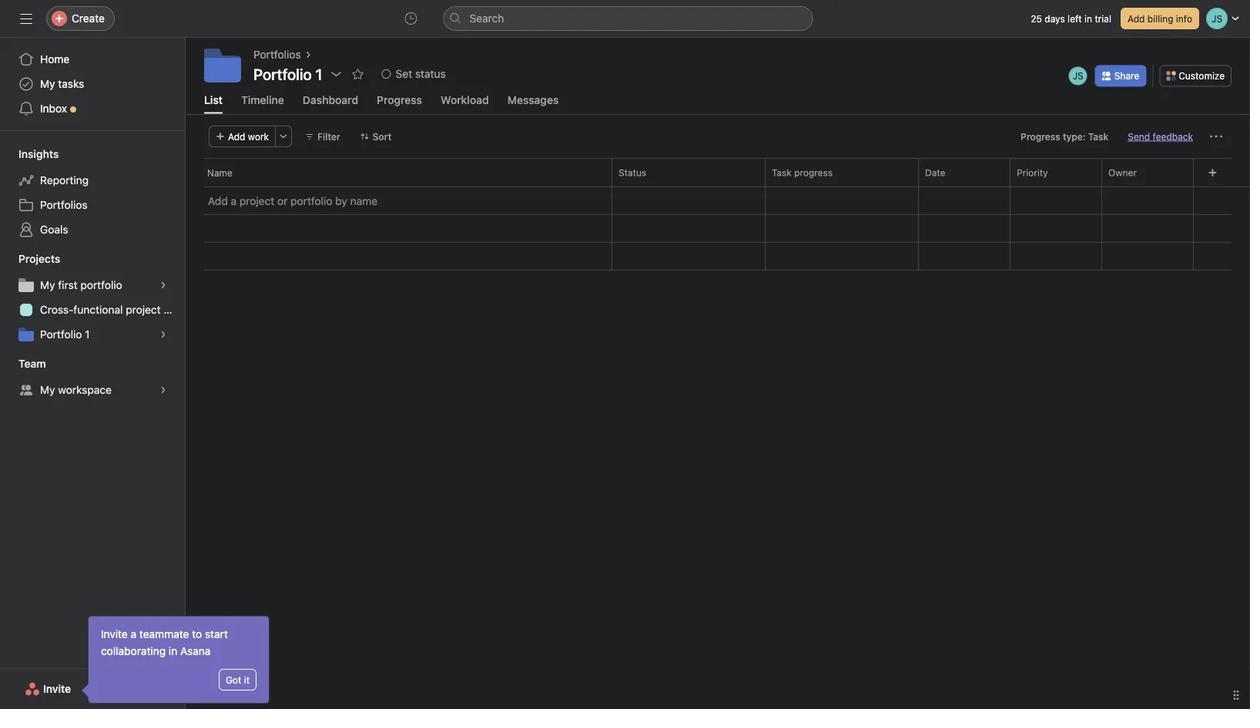 Task type: locate. For each thing, give the bounding box(es) containing it.
a for add
[[231, 194, 237, 207]]

task inside row
[[772, 167, 792, 178]]

more actions image up the add field icon
[[1211, 130, 1223, 142]]

1 vertical spatial my
[[40, 279, 55, 291]]

project left plan
[[126, 303, 161, 316]]

workload link
[[441, 93, 489, 114]]

progress for progress
[[377, 93, 422, 106]]

home link
[[9, 47, 176, 72]]

dashboard link
[[303, 93, 358, 114]]

projects button
[[0, 251, 60, 267]]

portfolios down "reporting"
[[40, 198, 88, 211]]

1 vertical spatial portfolio
[[80, 279, 122, 291]]

task progress
[[772, 167, 833, 178]]

portfolio inside add a project or portfolio by name "row"
[[291, 194, 333, 207]]

portfolios link down "reporting"
[[9, 193, 176, 217]]

3 my from the top
[[40, 383, 55, 396]]

portfolios up "portfolio 1"
[[254, 48, 301, 61]]

1 horizontal spatial a
[[231, 194, 237, 207]]

1 horizontal spatial invite
[[101, 628, 128, 641]]

add work
[[228, 131, 269, 142]]

1 vertical spatial portfolios
[[40, 198, 88, 211]]

progress down set at the top left
[[377, 93, 422, 106]]

project left the or
[[240, 194, 275, 207]]

0 vertical spatial a
[[231, 194, 237, 207]]

name
[[350, 194, 378, 207]]

0 vertical spatial project
[[240, 194, 275, 207]]

timeline link
[[241, 93, 284, 114]]

in
[[1085, 13, 1093, 24], [169, 645, 177, 657]]

info
[[1177, 13, 1193, 24]]

see details, my workspace image
[[159, 385, 168, 395]]

1 vertical spatial project
[[126, 303, 161, 316]]

type:
[[1064, 131, 1086, 142]]

0 vertical spatial portfolios link
[[254, 46, 301, 63]]

1 vertical spatial in
[[169, 645, 177, 657]]

portfolios inside insights element
[[40, 198, 88, 211]]

my first portfolio link
[[9, 273, 176, 298]]

my left first at the left of page
[[40, 279, 55, 291]]

1 vertical spatial invite
[[43, 683, 71, 695]]

a inside add a project or portfolio by name "row"
[[231, 194, 237, 207]]

1 horizontal spatial portfolio
[[291, 194, 333, 207]]

progress inside dropdown button
[[1021, 131, 1061, 142]]

cross-functional project plan
[[40, 303, 185, 316]]

add a project or portfolio by name row
[[186, 186, 1251, 215]]

0 vertical spatial add
[[1128, 13, 1146, 24]]

first
[[58, 279, 78, 291]]

1 horizontal spatial task
[[1089, 131, 1109, 142]]

days
[[1045, 13, 1066, 24]]

0 horizontal spatial portfolio
[[80, 279, 122, 291]]

0 vertical spatial portfolio
[[291, 194, 333, 207]]

portfolio up functional
[[80, 279, 122, 291]]

add
[[1128, 13, 1146, 24], [228, 131, 245, 142], [208, 194, 228, 207]]

portfolio
[[291, 194, 333, 207], [80, 279, 122, 291]]

more actions image right work at the top
[[279, 132, 288, 141]]

send feedback
[[1129, 131, 1194, 142]]

goals link
[[9, 217, 176, 242]]

0 horizontal spatial portfolios
[[40, 198, 88, 211]]

in right left
[[1085, 13, 1093, 24]]

search list box
[[444, 6, 814, 31]]

0 horizontal spatial invite
[[43, 683, 71, 695]]

0 horizontal spatial a
[[131, 628, 137, 641]]

my inside projects element
[[40, 279, 55, 291]]

progress left type:
[[1021, 131, 1061, 142]]

1 vertical spatial add
[[228, 131, 245, 142]]

date
[[926, 167, 946, 178]]

0 vertical spatial invite
[[101, 628, 128, 641]]

4 row from the top
[[186, 242, 1251, 270]]

set status button
[[375, 63, 453, 85]]

invite inside invite a teammate to start collaborating in asana got it
[[101, 628, 128, 641]]

0 horizontal spatial add
[[208, 194, 228, 207]]

my tasks
[[40, 77, 84, 90]]

search button
[[444, 6, 814, 31]]

task left "progress"
[[772, 167, 792, 178]]

1 my from the top
[[40, 77, 55, 90]]

my inside teams 'element'
[[40, 383, 55, 396]]

my for my tasks
[[40, 77, 55, 90]]

task right type:
[[1089, 131, 1109, 142]]

set
[[396, 67, 413, 80]]

3 row from the top
[[186, 214, 1251, 243]]

1 vertical spatial a
[[131, 628, 137, 641]]

got it button
[[219, 669, 257, 691]]

portfolios link up "portfolio 1"
[[254, 46, 301, 63]]

1 vertical spatial portfolios link
[[9, 193, 176, 217]]

in down teammate at left bottom
[[169, 645, 177, 657]]

my for my workspace
[[40, 383, 55, 396]]

invite a teammate to start collaborating in asana got it
[[101, 628, 250, 685]]

my tasks link
[[9, 72, 176, 96]]

js
[[1073, 70, 1084, 81]]

insights
[[18, 148, 59, 160]]

my workspace
[[40, 383, 112, 396]]

my first portfolio
[[40, 279, 122, 291]]

set status
[[396, 67, 446, 80]]

functional
[[74, 303, 123, 316]]

portfolio right the or
[[291, 194, 333, 207]]

1 horizontal spatial in
[[1085, 13, 1093, 24]]

add left the billing
[[1128, 13, 1146, 24]]

progress link
[[377, 93, 422, 114]]

name
[[207, 167, 233, 178]]

a
[[231, 194, 237, 207], [131, 628, 137, 641]]

a for invite
[[131, 628, 137, 641]]

by
[[336, 194, 348, 207]]

0 vertical spatial progress
[[377, 93, 422, 106]]

more actions image
[[1211, 130, 1223, 142], [279, 132, 288, 141]]

0 horizontal spatial progress
[[377, 93, 422, 106]]

1 horizontal spatial add
[[228, 131, 245, 142]]

invite for invite a teammate to start collaborating in asana got it
[[101, 628, 128, 641]]

invite inside button
[[43, 683, 71, 695]]

25 days left in trial
[[1032, 13, 1112, 24]]

row
[[186, 158, 1251, 186], [186, 186, 1251, 187], [186, 214, 1251, 243], [186, 242, 1251, 270]]

add down name
[[208, 194, 228, 207]]

2 vertical spatial my
[[40, 383, 55, 396]]

progress type: task
[[1021, 131, 1109, 142]]

0 horizontal spatial portfolios link
[[9, 193, 176, 217]]

see details, my first portfolio image
[[159, 281, 168, 290]]

plan
[[164, 303, 185, 316]]

0 vertical spatial my
[[40, 77, 55, 90]]

my down the team
[[40, 383, 55, 396]]

task inside dropdown button
[[1089, 131, 1109, 142]]

add billing info
[[1128, 13, 1193, 24]]

0 vertical spatial task
[[1089, 131, 1109, 142]]

0 horizontal spatial project
[[126, 303, 161, 316]]

list
[[204, 93, 223, 106]]

2 horizontal spatial add
[[1128, 13, 1146, 24]]

send
[[1129, 131, 1151, 142]]

got
[[226, 674, 241, 685]]

1 horizontal spatial project
[[240, 194, 275, 207]]

project inside "row"
[[240, 194, 275, 207]]

inbox link
[[9, 96, 176, 121]]

0 horizontal spatial in
[[169, 645, 177, 657]]

my
[[40, 77, 55, 90], [40, 279, 55, 291], [40, 383, 55, 396]]

progress for progress type: task
[[1021, 131, 1061, 142]]

my inside 'link'
[[40, 77, 55, 90]]

workload
[[441, 93, 489, 106]]

0 horizontal spatial task
[[772, 167, 792, 178]]

my for my first portfolio
[[40, 279, 55, 291]]

0 vertical spatial portfolios
[[254, 48, 301, 61]]

1 horizontal spatial progress
[[1021, 131, 1061, 142]]

asana
[[180, 645, 211, 657]]

my left tasks
[[40, 77, 55, 90]]

1 vertical spatial progress
[[1021, 131, 1061, 142]]

cross-functional project plan link
[[9, 298, 185, 322]]

row containing name
[[186, 158, 1251, 186]]

start
[[205, 628, 228, 641]]

home
[[40, 53, 70, 66]]

dashboard
[[303, 93, 358, 106]]

task
[[1089, 131, 1109, 142], [772, 167, 792, 178]]

portfolio 1 link
[[9, 322, 176, 347]]

portfolios
[[254, 48, 301, 61], [40, 198, 88, 211]]

1 row from the top
[[186, 158, 1251, 186]]

a up collaborating
[[131, 628, 137, 641]]

2 my from the top
[[40, 279, 55, 291]]

add for add work
[[228, 131, 245, 142]]

1 vertical spatial task
[[772, 167, 792, 178]]

a down name
[[231, 194, 237, 207]]

2 vertical spatial add
[[208, 194, 228, 207]]

0 horizontal spatial more actions image
[[279, 132, 288, 141]]

add inside "row"
[[208, 194, 228, 207]]

project
[[240, 194, 275, 207], [126, 303, 161, 316]]

add left work at the top
[[228, 131, 245, 142]]

hide sidebar image
[[20, 12, 32, 25]]

a inside invite a teammate to start collaborating in asana got it
[[131, 628, 137, 641]]

reporting
[[40, 174, 89, 187]]

in inside invite a teammate to start collaborating in asana got it
[[169, 645, 177, 657]]



Task type: vqa. For each thing, say whether or not it's contained in the screenshot.
the Attachments: Add a file to this task, Tell the octopus you love them icon
no



Task type: describe. For each thing, give the bounding box(es) containing it.
sort
[[373, 131, 392, 142]]

customize button
[[1160, 65, 1232, 87]]

billing
[[1148, 13, 1174, 24]]

timeline
[[241, 93, 284, 106]]

tasks
[[58, 77, 84, 90]]

create button
[[46, 6, 115, 31]]

send feedback link
[[1129, 129, 1194, 143]]

or
[[278, 194, 288, 207]]

portfolio 1
[[254, 65, 323, 83]]

invite button
[[15, 675, 81, 703]]

my workspace link
[[9, 378, 176, 402]]

trial
[[1096, 13, 1112, 24]]

filter button
[[298, 125, 347, 147]]

share
[[1115, 70, 1140, 81]]

left
[[1068, 13, 1083, 24]]

global element
[[0, 38, 185, 130]]

filter
[[318, 131, 340, 142]]

1
[[85, 328, 90, 341]]

progress
[[795, 167, 833, 178]]

projects
[[18, 252, 60, 265]]

teammate
[[139, 628, 189, 641]]

invite a teammate to start collaborating in asana tooltip
[[84, 617, 269, 703]]

1 horizontal spatial portfolios link
[[254, 46, 301, 63]]

add work button
[[209, 125, 276, 147]]

history image
[[405, 12, 417, 25]]

show options image
[[330, 68, 343, 80]]

see details, portfolio 1 image
[[159, 330, 168, 339]]

projects element
[[0, 245, 185, 350]]

work
[[248, 131, 269, 142]]

insights element
[[0, 140, 185, 245]]

add for add billing info
[[1128, 13, 1146, 24]]

reporting link
[[9, 168, 176, 193]]

2 row from the top
[[186, 186, 1251, 187]]

messages link
[[508, 93, 559, 114]]

it
[[244, 674, 250, 685]]

1 horizontal spatial portfolios
[[254, 48, 301, 61]]

status
[[619, 167, 647, 178]]

search
[[470, 12, 504, 25]]

progress type: task button
[[1014, 125, 1116, 147]]

list link
[[204, 93, 223, 114]]

team
[[18, 357, 46, 370]]

add billing info button
[[1121, 8, 1200, 29]]

insights button
[[0, 146, 59, 162]]

add a project or portfolio by name
[[208, 194, 378, 207]]

add for add a project or portfolio by name
[[208, 194, 228, 207]]

goals
[[40, 223, 68, 236]]

owner
[[1109, 167, 1138, 178]]

feedback
[[1154, 131, 1194, 142]]

1 horizontal spatial more actions image
[[1211, 130, 1223, 142]]

priority
[[1017, 167, 1049, 178]]

create
[[72, 12, 105, 25]]

messages
[[508, 93, 559, 106]]

portfolio
[[40, 328, 82, 341]]

0 vertical spatial in
[[1085, 13, 1093, 24]]

workspace
[[58, 383, 112, 396]]

to
[[192, 628, 202, 641]]

add field image
[[1209, 168, 1218, 177]]

cross-
[[40, 303, 74, 316]]

portfolio 1
[[40, 328, 90, 341]]

inbox
[[40, 102, 67, 115]]

collaborating
[[101, 645, 166, 657]]

team button
[[0, 356, 46, 372]]

25
[[1032, 13, 1043, 24]]

customize
[[1179, 70, 1226, 81]]

status
[[415, 67, 446, 80]]

portfolio inside my first portfolio link
[[80, 279, 122, 291]]

share button
[[1096, 65, 1147, 87]]

add to starred image
[[352, 68, 364, 80]]

project for plan
[[126, 303, 161, 316]]

invite for invite
[[43, 683, 71, 695]]

teams element
[[0, 350, 185, 405]]

project for or
[[240, 194, 275, 207]]

sort button
[[354, 125, 399, 147]]



